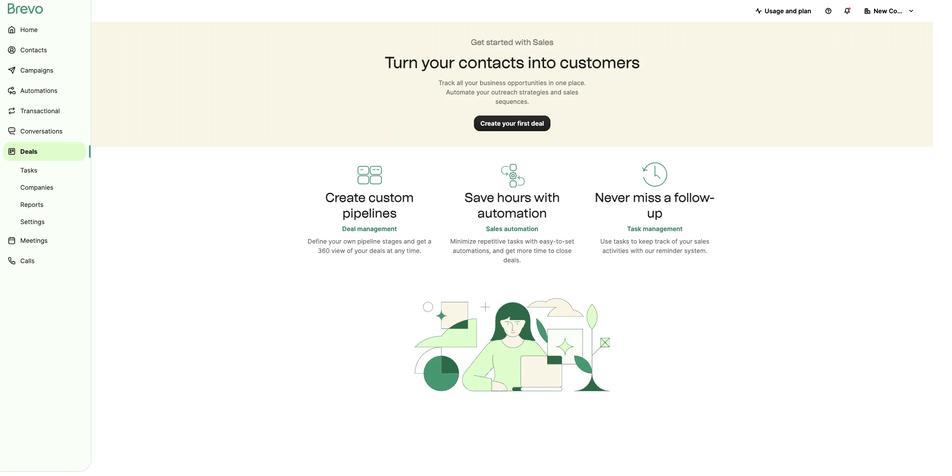 Task type: vqa. For each thing, say whether or not it's contained in the screenshot.


Task type: describe. For each thing, give the bounding box(es) containing it.
campaigns link
[[3, 61, 86, 80]]

track
[[439, 79, 455, 87]]

companies
[[20, 184, 53, 191]]

home link
[[3, 20, 86, 39]]

your inside use tasks to keep track of your sales activities with our reminder system.
[[680, 237, 693, 245]]

transactional link
[[3, 102, 86, 120]]

usage and plan button
[[749, 3, 818, 19]]

1 vertical spatial automation
[[504, 225, 539, 233]]

define
[[308, 237, 327, 245]]

pipeline
[[358, 237, 381, 245]]

your up view
[[329, 237, 342, 245]]

close
[[556, 247, 572, 255]]

repetitive
[[478, 237, 506, 245]]

your inside button
[[502, 120, 516, 127]]

sales inside track all your business opportunities in one place. automate your outreach strategies and sales sequences.
[[563, 88, 579, 96]]

tasks inside minimize repetitive tasks with easy-to-set automations, and get more time to close deals.
[[508, 237, 523, 245]]

use tasks to keep track of your sales activities with our reminder system.
[[601, 237, 710, 255]]

company
[[889, 7, 918, 15]]

settings link
[[3, 214, 86, 230]]

of inside use tasks to keep track of your sales activities with our reminder system.
[[672, 237, 678, 245]]

deals
[[20, 148, 37, 155]]

outreach
[[491, 88, 518, 96]]

deals link
[[3, 142, 86, 161]]

custom
[[369, 190, 414, 205]]

task management
[[627, 225, 683, 233]]

set
[[565, 237, 574, 245]]

your up track
[[422, 53, 455, 72]]

360
[[318, 247, 330, 255]]

never
[[595, 190, 630, 205]]

sales automation
[[486, 225, 539, 233]]

new company
[[874, 7, 918, 15]]

turn your contacts into customers
[[385, 53, 640, 72]]

home
[[20, 26, 38, 34]]

sequences.
[[496, 98, 529, 105]]

at
[[387, 247, 393, 255]]

automation inside save hours with automation
[[478, 206, 547, 221]]

plan
[[799, 7, 812, 15]]

contacts
[[459, 53, 524, 72]]

contacts link
[[3, 41, 86, 59]]

management for pipelines
[[357, 225, 397, 233]]

deal
[[531, 120, 544, 127]]

get
[[471, 37, 485, 47]]

tasks
[[20, 166, 37, 174]]

opportunities
[[508, 79, 547, 87]]

and inside minimize repetitive tasks with easy-to-set automations, and get more time to close deals.
[[493, 247, 504, 255]]

and inside usage and plan button
[[786, 7, 797, 15]]

of inside define your own pipeline stages and get a 360 view of your deals at any time.
[[347, 247, 353, 255]]

save
[[465, 190, 494, 205]]

all
[[457, 79, 463, 87]]

sales inside use tasks to keep track of your sales activities with our reminder system.
[[694, 237, 710, 245]]

create your first deal button
[[474, 116, 550, 131]]

view
[[332, 247, 345, 255]]

companies link
[[3, 180, 86, 195]]

create custom pipelines
[[325, 190, 414, 221]]

customers
[[560, 53, 640, 72]]

save hours with automation
[[465, 190, 560, 221]]

activities
[[603, 247, 629, 255]]

a inside never miss a follow- up
[[664, 190, 672, 205]]

turn
[[385, 53, 418, 72]]

1 horizontal spatial sales
[[533, 37, 554, 47]]

with inside minimize repetitive tasks with easy-to-set automations, and get more time to close deals.
[[525, 237, 538, 245]]

in
[[549, 79, 554, 87]]

tasks link
[[3, 162, 86, 178]]

deals.
[[504, 256, 521, 264]]

automations link
[[3, 81, 86, 100]]

hours
[[497, 190, 531, 205]]

usage and plan
[[765, 7, 812, 15]]

use
[[601, 237, 612, 245]]

meetings link
[[3, 231, 86, 250]]

more
[[517, 247, 532, 255]]

calls link
[[3, 252, 86, 270]]

and inside track all your business opportunities in one place. automate your outreach strategies and sales sequences.
[[551, 88, 562, 96]]

get started with sales
[[471, 37, 554, 47]]

into
[[528, 53, 556, 72]]

track all your business opportunities in one place. automate your outreach strategies and sales sequences.
[[439, 79, 586, 105]]

meetings
[[20, 237, 48, 244]]

first
[[518, 120, 530, 127]]

to inside minimize repetitive tasks with easy-to-set automations, and get more time to close deals.
[[549, 247, 555, 255]]

a inside define your own pipeline stages and get a 360 view of your deals at any time.
[[428, 237, 432, 245]]

stages
[[382, 237, 402, 245]]

never miss a follow- up
[[595, 190, 715, 221]]

to-
[[556, 237, 565, 245]]

reports
[[20, 201, 43, 209]]



Task type: locate. For each thing, give the bounding box(es) containing it.
to left keep
[[631, 237, 637, 245]]

1 horizontal spatial management
[[643, 225, 683, 233]]

0 vertical spatial create
[[481, 120, 501, 127]]

follow-
[[675, 190, 715, 205]]

with
[[515, 37, 531, 47], [534, 190, 560, 205], [525, 237, 538, 245], [631, 247, 643, 255]]

sales up 'into'
[[533, 37, 554, 47]]

and left plan
[[786, 7, 797, 15]]

get up time.
[[417, 237, 426, 245]]

0 vertical spatial automation
[[478, 206, 547, 221]]

2 management from the left
[[643, 225, 683, 233]]

automation up sales automation
[[478, 206, 547, 221]]

0 horizontal spatial management
[[357, 225, 397, 233]]

tasks up activities
[[614, 237, 630, 245]]

1 management from the left
[[357, 225, 397, 233]]

0 horizontal spatial tasks
[[508, 237, 523, 245]]

0 horizontal spatial a
[[428, 237, 432, 245]]

easy-
[[540, 237, 556, 245]]

0 horizontal spatial create
[[325, 190, 366, 205]]

management up pipeline
[[357, 225, 397, 233]]

0 vertical spatial a
[[664, 190, 672, 205]]

to
[[631, 237, 637, 245], [549, 247, 555, 255]]

settings
[[20, 218, 45, 226]]

your
[[422, 53, 455, 72], [465, 79, 478, 87], [477, 88, 490, 96], [502, 120, 516, 127], [329, 237, 342, 245], [680, 237, 693, 245], [355, 247, 368, 255]]

time
[[534, 247, 547, 255]]

and up time.
[[404, 237, 415, 245]]

automations
[[20, 87, 57, 95]]

time.
[[407, 247, 421, 255]]

tasks inside use tasks to keep track of your sales activities with our reminder system.
[[614, 237, 630, 245]]

1 horizontal spatial get
[[506, 247, 515, 255]]

create
[[481, 120, 501, 127], [325, 190, 366, 205]]

management for a
[[643, 225, 683, 233]]

system.
[[685, 247, 708, 255]]

usage
[[765, 7, 784, 15]]

business
[[480, 79, 506, 87]]

1 vertical spatial a
[[428, 237, 432, 245]]

keep
[[639, 237, 653, 245]]

minimize repetitive tasks with easy-to-set automations, and get more time to close deals.
[[450, 237, 574, 264]]

define your own pipeline stages and get a 360 view of your deals at any time.
[[308, 237, 432, 255]]

1 vertical spatial sales
[[694, 237, 710, 245]]

minimize
[[450, 237, 476, 245]]

get
[[417, 237, 426, 245], [506, 247, 515, 255]]

1 vertical spatial sales
[[486, 225, 503, 233]]

0 vertical spatial get
[[417, 237, 426, 245]]

sales up repetitive
[[486, 225, 503, 233]]

sales up system.
[[694, 237, 710, 245]]

of down "own" at the bottom left of page
[[347, 247, 353, 255]]

0 vertical spatial to
[[631, 237, 637, 245]]

your left the first
[[502, 120, 516, 127]]

0 horizontal spatial get
[[417, 237, 426, 245]]

management
[[357, 225, 397, 233], [643, 225, 683, 233]]

calls
[[20, 257, 35, 265]]

tasks down sales automation
[[508, 237, 523, 245]]

1 horizontal spatial sales
[[694, 237, 710, 245]]

one
[[556, 79, 567, 87]]

1 vertical spatial to
[[549, 247, 555, 255]]

with left our on the right bottom
[[631, 247, 643, 255]]

1 vertical spatial get
[[506, 247, 515, 255]]

create inside create custom pipelines
[[325, 190, 366, 205]]

sales
[[533, 37, 554, 47], [486, 225, 503, 233]]

automation up the more
[[504, 225, 539, 233]]

get inside minimize repetitive tasks with easy-to-set automations, and get more time to close deals.
[[506, 247, 515, 255]]

your right all at the top left of page
[[465, 79, 478, 87]]

contacts
[[20, 46, 47, 54]]

of up reminder
[[672, 237, 678, 245]]

0 vertical spatial of
[[672, 237, 678, 245]]

create for create your first deal
[[481, 120, 501, 127]]

your up system.
[[680, 237, 693, 245]]

0 horizontal spatial sales
[[486, 225, 503, 233]]

new company button
[[858, 3, 921, 19]]

our
[[645, 247, 655, 255]]

1 vertical spatial create
[[325, 190, 366, 205]]

automate
[[446, 88, 475, 96]]

automations,
[[453, 247, 491, 255]]

and
[[786, 7, 797, 15], [551, 88, 562, 96], [404, 237, 415, 245], [493, 247, 504, 255]]

a left minimize
[[428, 237, 432, 245]]

0 vertical spatial sales
[[533, 37, 554, 47]]

started
[[486, 37, 513, 47]]

track
[[655, 237, 670, 245]]

0 vertical spatial sales
[[563, 88, 579, 96]]

and inside define your own pipeline stages and get a 360 view of your deals at any time.
[[404, 237, 415, 245]]

deal management
[[342, 225, 397, 233]]

1 horizontal spatial create
[[481, 120, 501, 127]]

1 horizontal spatial to
[[631, 237, 637, 245]]

0 horizontal spatial of
[[347, 247, 353, 255]]

task
[[627, 225, 642, 233]]

own
[[343, 237, 356, 245]]

your down pipeline
[[355, 247, 368, 255]]

reports link
[[3, 197, 86, 212]]

get up deals.
[[506, 247, 515, 255]]

create down the sequences.
[[481, 120, 501, 127]]

deal
[[342, 225, 356, 233]]

conversations link
[[3, 122, 86, 141]]

miss
[[633, 190, 661, 205]]

automation
[[478, 206, 547, 221], [504, 225, 539, 233]]

0 horizontal spatial sales
[[563, 88, 579, 96]]

transactional
[[20, 107, 60, 115]]

campaigns
[[20, 66, 53, 74]]

your down business
[[477, 88, 490, 96]]

of
[[672, 237, 678, 245], [347, 247, 353, 255]]

up
[[647, 206, 663, 221]]

create inside button
[[481, 120, 501, 127]]

any
[[395, 247, 405, 255]]

place.
[[568, 79, 586, 87]]

get inside define your own pipeline stages and get a 360 view of your deals at any time.
[[417, 237, 426, 245]]

1 horizontal spatial tasks
[[614, 237, 630, 245]]

create your first deal
[[481, 120, 544, 127]]

a right miss
[[664, 190, 672, 205]]

management up track
[[643, 225, 683, 233]]

conversations
[[20, 127, 63, 135]]

with inside save hours with automation
[[534, 190, 560, 205]]

sales
[[563, 88, 579, 96], [694, 237, 710, 245]]

and down repetitive
[[493, 247, 504, 255]]

to down easy-
[[549, 247, 555, 255]]

create for create custom pipelines
[[325, 190, 366, 205]]

and down in
[[551, 88, 562, 96]]

2 tasks from the left
[[614, 237, 630, 245]]

with inside use tasks to keep track of your sales activities with our reminder system.
[[631, 247, 643, 255]]

create up 'pipelines'
[[325, 190, 366, 205]]

to inside use tasks to keep track of your sales activities with our reminder system.
[[631, 237, 637, 245]]

1 tasks from the left
[[508, 237, 523, 245]]

with right hours
[[534, 190, 560, 205]]

0 horizontal spatial to
[[549, 247, 555, 255]]

reminder
[[657, 247, 683, 255]]

with up the turn your contacts into customers
[[515, 37, 531, 47]]

deals
[[370, 247, 385, 255]]

pipelines
[[343, 206, 397, 221]]

with up the more
[[525, 237, 538, 245]]

new
[[874, 7, 888, 15]]

strategies
[[519, 88, 549, 96]]

sales down the place.
[[563, 88, 579, 96]]

1 vertical spatial of
[[347, 247, 353, 255]]

1 horizontal spatial a
[[664, 190, 672, 205]]

1 horizontal spatial of
[[672, 237, 678, 245]]



